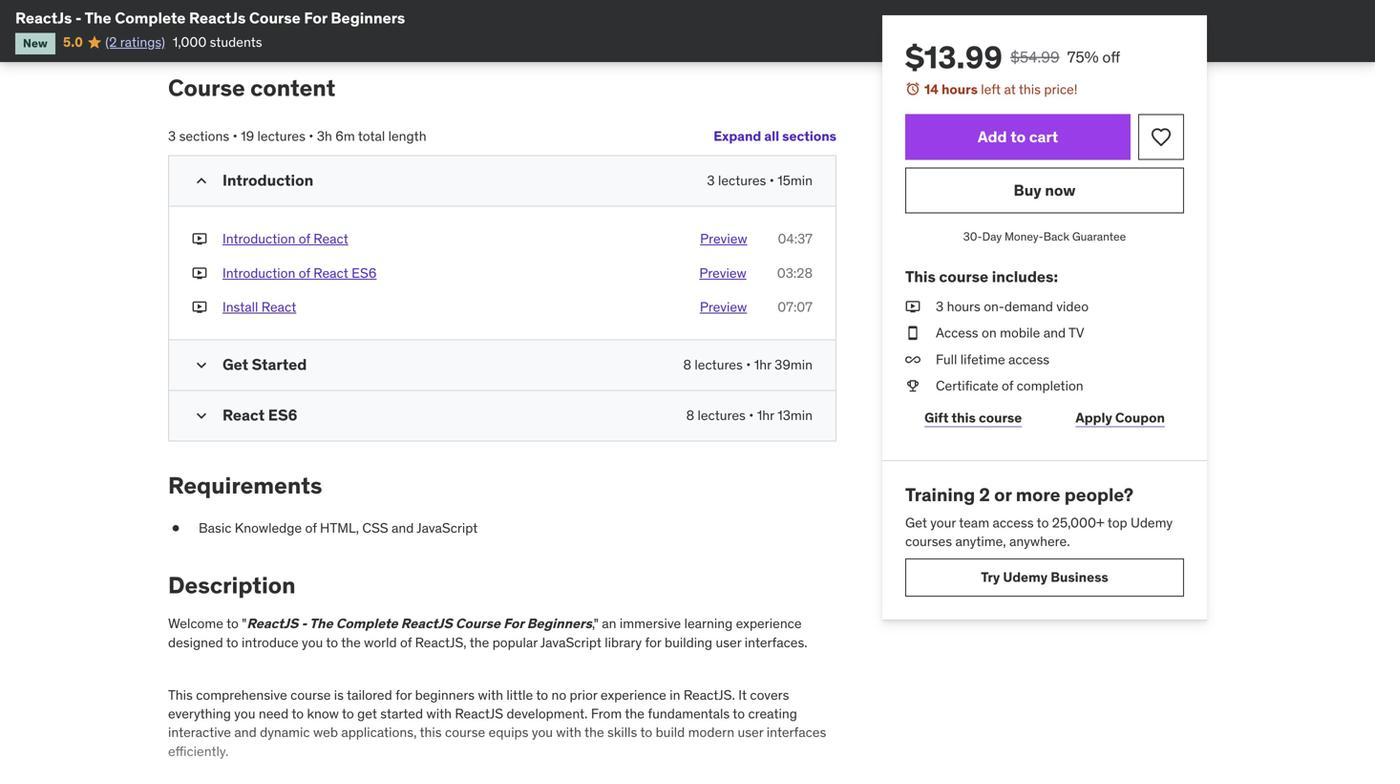 Task type: vqa. For each thing, say whether or not it's contained in the screenshot.
$10.99 $89.99 at the left bottom of the page
no



Task type: describe. For each thing, give the bounding box(es) containing it.
css
[[362, 519, 388, 537]]

1 horizontal spatial and
[[392, 519, 414, 537]]

immersive
[[620, 615, 681, 632]]

more
[[1016, 483, 1061, 506]]

this course includes:
[[905, 267, 1058, 286]]

1hr for get started
[[754, 356, 771, 373]]

3 lectures • 15min
[[707, 172, 813, 189]]

buy now
[[1014, 180, 1076, 200]]

expand
[[714, 127, 761, 145]]

expand all sections
[[714, 127, 837, 145]]

$13.99 $54.99 75% off
[[905, 38, 1120, 76]]

now
[[1045, 180, 1076, 200]]

buy
[[1014, 180, 1042, 200]]

basic knowledge of html, css and javascript
[[199, 519, 478, 537]]

introduction for introduction of react
[[223, 230, 295, 248]]

course down 30- at the top of the page
[[939, 267, 989, 286]]

1 horizontal spatial -
[[301, 615, 307, 632]]

react inside install react button
[[261, 298, 296, 316]]

0 horizontal spatial es6
[[268, 405, 298, 425]]

to up dynamic at the bottom left of the page
[[292, 705, 304, 723]]

an
[[602, 615, 616, 632]]

this inside this comprehensive course is tailored for beginners with little to no prior experience in reactjs. it covers everything you need to know to get started with reactjs development. from the fundamentals to creating interactive and dynamic web applications, this course equips you with the skills to build modern user interfaces efficiently.
[[420, 724, 442, 741]]

demand
[[1004, 298, 1053, 315]]

3h 6m
[[317, 127, 355, 145]]

user inside ," an immersive learning experience designed to introduce you to the world of reactjs, the popular javascript library for building user interfaces.
[[716, 634, 741, 651]]

0 horizontal spatial course
[[168, 73, 245, 102]]

8 lectures • 1hr 13min
[[686, 407, 813, 424]]

0 vertical spatial beginners
[[331, 8, 405, 28]]

fundamentals
[[648, 705, 730, 723]]

you inside ," an immersive learning experience designed to introduce you to the world of reactjs, the popular javascript library for building user interfaces.
[[302, 634, 323, 651]]

2 horizontal spatial course
[[455, 615, 500, 632]]

2
[[979, 483, 990, 506]]

people?
[[1065, 483, 1134, 506]]

new
[[23, 36, 48, 51]]

gift
[[925, 409, 949, 426]]

introduction of react button
[[223, 230, 348, 249]]

30-day money-back guarantee
[[963, 229, 1126, 244]]

2 sections from the left
[[179, 127, 229, 145]]

reactjs,
[[415, 634, 467, 651]]

2 horizontal spatial with
[[556, 724, 582, 741]]

xsmall image for certificate
[[905, 377, 921, 395]]

react inside introduction of react es6 button
[[314, 264, 348, 282]]

skills
[[607, 724, 637, 741]]

introduce
[[242, 634, 299, 651]]

75%
[[1067, 47, 1099, 67]]

students
[[210, 33, 262, 51]]

this for this comprehensive course is tailored for beginners with little to no prior experience in reactjs. it covers everything you need to know to get started with reactjs development. from the fundamentals to creating interactive and dynamic web applications, this course equips you with the skills to build modern user interfaces efficiently.
[[168, 687, 193, 704]]

gift this course link
[[905, 399, 1041, 437]]

0 vertical spatial -
[[75, 8, 82, 28]]

access
[[936, 324, 979, 342]]

welcome to " reactjs - the complete reactjs course for beginners
[[168, 615, 592, 632]]

to inside training 2 or more people? get your team access to 25,000+ top udemy courses anytime, anywhere.
[[1037, 514, 1049, 531]]

reactjs up reactjs,
[[401, 615, 452, 632]]

interfaces.
[[745, 634, 808, 651]]

• for get started
[[746, 356, 751, 373]]

xsmall image for full
[[905, 350, 921, 369]]

development.
[[507, 705, 588, 723]]

try
[[981, 569, 1000, 586]]

ratings)
[[120, 33, 165, 51]]

length
[[388, 127, 426, 145]]

comprehensive
[[196, 687, 287, 704]]

preview for 03:28
[[699, 264, 747, 282]]

apply coupon
[[1076, 409, 1165, 426]]

content
[[250, 73, 336, 102]]

• for react es6
[[749, 407, 754, 424]]

preview for 07:07
[[700, 298, 747, 316]]

39min
[[775, 356, 813, 373]]

to left "
[[226, 615, 239, 632]]

small image for introduction
[[192, 172, 211, 191]]

04:37
[[778, 230, 813, 248]]

1 reactjs from the left
[[15, 8, 72, 28]]

1 vertical spatial complete
[[336, 615, 398, 632]]

,"
[[592, 615, 599, 632]]

total
[[358, 127, 385, 145]]

user
[[337, 0, 365, 4]]

course down beginners
[[445, 724, 485, 741]]

no
[[551, 687, 566, 704]]

designed
[[168, 634, 223, 651]]

mobile
[[1000, 324, 1040, 342]]

building
[[665, 634, 712, 651]]

this comprehensive course is tailored for beginners with little to no prior experience in reactjs. it covers everything you need to know to get started with reactjs development. from the fundamentals to creating interactive and dynamic web applications, this course equips you with the skills to build modern user interfaces efficiently.
[[168, 687, 826, 760]]

courses
[[905, 533, 952, 550]]

price!
[[1044, 81, 1078, 98]]

the down "from"
[[584, 724, 604, 741]]

prior
[[570, 687, 597, 704]]

efficiently.
[[168, 743, 229, 760]]

0 vertical spatial get
[[223, 355, 248, 374]]

full
[[936, 351, 957, 368]]

equips
[[489, 724, 529, 741]]

small image
[[192, 406, 211, 425]]

3 for 3 sections • 19 lectures • 3h 6m total length
[[168, 127, 176, 145]]

try udemy business link
[[905, 559, 1184, 597]]

13min
[[778, 407, 813, 424]]

add to cart
[[978, 127, 1058, 147]]

access on mobile and tv
[[936, 324, 1084, 342]]

description
[[168, 571, 296, 600]]

reactjs inside this comprehensive course is tailored for beginners with little to no prior experience in reactjs. it covers everything you need to know to get started with reactjs development. from the fundamentals to creating interactive and dynamic web applications, this course equips you with the skills to build modern user interfaces efficiently.
[[455, 705, 503, 723]]

lectures for introduction
[[718, 172, 766, 189]]

introduction of react es6
[[223, 264, 377, 282]]

apply
[[1076, 409, 1112, 426]]

basic
[[199, 519, 231, 537]]

2 horizontal spatial and
[[1044, 324, 1066, 342]]

add
[[978, 127, 1007, 147]]

1 horizontal spatial with
[[478, 687, 503, 704]]

expand all sections button
[[714, 117, 837, 155]]

anytime,
[[955, 533, 1006, 550]]

1 vertical spatial this
[[952, 409, 976, 426]]

certificate
[[936, 377, 999, 394]]

experience inside this comprehensive course is tailored for beginners with little to no prior experience in reactjs. it covers everything you need to know to get started with reactjs development. from the fundamentals to creating interactive and dynamic web applications, this course equips you with the skills to build modern user interfaces efficiently.
[[601, 687, 666, 704]]

1 vertical spatial udemy
[[1003, 569, 1048, 586]]

alarm image
[[905, 81, 921, 96]]

1,000 students
[[173, 33, 262, 51]]

training 2 or more people? get your team access to 25,000+ top udemy courses anytime, anywhere.
[[905, 483, 1173, 550]]

buy now button
[[905, 168, 1184, 214]]

of for introduction of react
[[299, 230, 310, 248]]

$54.99
[[1010, 47, 1060, 67]]

user inside this comprehensive course is tailored for beginners with little to no prior experience in reactjs. it covers everything you need to know to get started with reactjs development. from the fundamentals to creating interactive and dynamic web applications, this course equips you with the skills to build modern user interfaces efficiently.
[[738, 724, 763, 741]]

07:07
[[778, 298, 813, 316]]

anywhere.
[[1009, 533, 1070, 550]]

introduction of react
[[223, 230, 348, 248]]

2 horizontal spatial you
[[532, 724, 553, 741]]

5.0
[[63, 33, 83, 51]]

popular
[[492, 634, 538, 651]]

to down it
[[733, 705, 745, 723]]

back
[[1044, 229, 1070, 244]]

3 sections • 19 lectures • 3h 6m total length
[[168, 127, 426, 145]]

guarantee
[[1072, 229, 1126, 244]]

get started
[[223, 355, 307, 374]]

get inside training 2 or more people? get your team access to 25,000+ top udemy courses anytime, anywhere.
[[905, 514, 927, 531]]

0 vertical spatial javascript
[[417, 519, 478, 537]]

top
[[1108, 514, 1128, 531]]

video
[[1056, 298, 1089, 315]]

udemy inside training 2 or more people? get your team access to 25,000+ top udemy courses anytime, anywhere.
[[1131, 514, 1173, 531]]



Task type: locate. For each thing, give the bounding box(es) containing it.
reactjs.
[[684, 687, 735, 704]]

1 horizontal spatial the
[[309, 615, 333, 632]]

3
[[168, 127, 176, 145], [707, 172, 715, 189], [936, 298, 944, 315]]

1,000
[[173, 33, 207, 51]]

0 vertical spatial es6
[[352, 264, 377, 282]]

course up know
[[290, 687, 331, 704]]

course up popular on the bottom left
[[455, 615, 500, 632]]

2 vertical spatial this
[[420, 724, 442, 741]]

business
[[1051, 569, 1109, 586]]

udemy right top
[[1131, 514, 1173, 531]]

of
[[299, 230, 310, 248], [299, 264, 310, 282], [1002, 377, 1013, 394], [305, 519, 317, 537], [400, 634, 412, 651]]

- up 5.0
[[75, 8, 82, 28]]

1 introduction from the top
[[223, 171, 313, 190]]

lectures down 8 lectures • 1hr 39min
[[698, 407, 746, 424]]

25,000+
[[1052, 514, 1105, 531]]

2 introduction from the top
[[223, 230, 295, 248]]

lectures
[[257, 127, 306, 145], [718, 172, 766, 189], [695, 356, 743, 373], [698, 407, 746, 424]]

access down or
[[993, 514, 1034, 531]]

0 horizontal spatial javascript
[[417, 519, 478, 537]]

0 vertical spatial user
[[716, 634, 741, 651]]

1 horizontal spatial you
[[302, 634, 323, 651]]

," an immersive learning experience designed to introduce you to the world of reactjs, the popular javascript library for building user interfaces.
[[168, 615, 808, 651]]

everything
[[168, 705, 231, 723]]

xsmall image for access
[[905, 324, 921, 343]]

0 horizontal spatial this
[[168, 687, 193, 704]]

the up the skills
[[625, 705, 645, 723]]

of inside ," an immersive learning experience designed to introduce you to the world of reactjs, the popular javascript library for building user interfaces.
[[400, 634, 412, 651]]

training
[[905, 483, 975, 506]]

1 small image from the top
[[192, 172, 211, 191]]

this down started
[[420, 724, 442, 741]]

your
[[930, 514, 956, 531]]

hours right 14
[[942, 81, 978, 98]]

of left the html,
[[305, 519, 317, 537]]

build
[[656, 724, 685, 741]]

applications,
[[341, 724, 417, 741]]

0 horizontal spatial sections
[[179, 127, 229, 145]]

0 vertical spatial this
[[905, 267, 936, 286]]

3 down 'expand'
[[707, 172, 715, 189]]

0 vertical spatial you
[[302, 634, 323, 651]]

lectures for react es6
[[698, 407, 746, 424]]

money-
[[1005, 229, 1044, 244]]

es6 inside button
[[352, 264, 377, 282]]

0 horizontal spatial reactjs
[[15, 8, 72, 28]]

1 horizontal spatial experience
[[736, 615, 802, 632]]

the left world
[[341, 634, 361, 651]]

8 up 8 lectures • 1hr 13min
[[683, 356, 691, 373]]

sections
[[782, 127, 837, 145], [179, 127, 229, 145]]

19
[[241, 127, 254, 145]]

0 vertical spatial introduction
[[223, 171, 313, 190]]

3 for 3 lectures • 15min
[[707, 172, 715, 189]]

hours for 3
[[947, 298, 981, 315]]

1 horizontal spatial udemy
[[1131, 514, 1173, 531]]

"
[[242, 615, 247, 632]]

for down immersive
[[645, 634, 661, 651]]

sections left 19
[[179, 127, 229, 145]]

all
[[764, 127, 779, 145]]

1 horizontal spatial for
[[645, 634, 661, 651]]

hours for 14
[[942, 81, 978, 98]]

reactjs inside develope dynamic user interfaces uusing reactjs
[[223, 6, 271, 23]]

completion
[[1017, 377, 1084, 394]]

0 vertical spatial hours
[[942, 81, 978, 98]]

1 horizontal spatial complete
[[336, 615, 398, 632]]

preview down 3 lectures • 15min
[[700, 230, 747, 248]]

to left world
[[326, 634, 338, 651]]

experience
[[736, 615, 802, 632], [601, 687, 666, 704]]

experience inside ," an immersive learning experience designed to introduce you to the world of reactjs, the popular javascript library for building user interfaces.
[[736, 615, 802, 632]]

1 vertical spatial es6
[[268, 405, 298, 425]]

lifetime
[[960, 351, 1005, 368]]

the up (2
[[85, 8, 111, 28]]

to inside 'button'
[[1011, 127, 1026, 147]]

lectures down 'expand'
[[718, 172, 766, 189]]

1 vertical spatial preview
[[699, 264, 747, 282]]

course down 1,000 students
[[168, 73, 245, 102]]

1 vertical spatial javascript
[[540, 634, 602, 651]]

course down the certificate of completion
[[979, 409, 1022, 426]]

and right css
[[392, 519, 414, 537]]

preview left 03:28
[[699, 264, 747, 282]]

reactjs - the complete reactjs course for beginners
[[15, 8, 405, 28]]

lectures up 8 lectures • 1hr 13min
[[695, 356, 743, 373]]

sections inside dropdown button
[[782, 127, 837, 145]]

1 vertical spatial with
[[426, 705, 452, 723]]

this inside this comprehensive course is tailored for beginners with little to no prior experience in reactjs. it covers everything you need to know to get started with reactjs development. from the fundamentals to creating interactive and dynamic web applications, this course equips you with the skills to build modern user interfaces efficiently.
[[168, 687, 193, 704]]

0 horizontal spatial complete
[[115, 8, 186, 28]]

0 vertical spatial preview
[[700, 230, 747, 248]]

it
[[738, 687, 747, 704]]

covers
[[750, 687, 789, 704]]

small image
[[192, 172, 211, 191], [192, 356, 211, 375]]

2 vertical spatial 3
[[936, 298, 944, 315]]

15min
[[778, 172, 813, 189]]

0 horizontal spatial you
[[234, 705, 255, 723]]

this
[[905, 267, 936, 286], [168, 687, 193, 704]]

user down learning
[[716, 634, 741, 651]]

install
[[223, 298, 258, 316]]

and down "comprehensive"
[[234, 724, 257, 741]]

access inside training 2 or more people? get your team access to 25,000+ top udemy courses anytime, anywhere.
[[993, 514, 1034, 531]]

1 horizontal spatial this
[[905, 267, 936, 286]]

reactjs up introduce on the left bottom of page
[[247, 615, 298, 632]]

course down develope
[[249, 8, 301, 28]]

this
[[1019, 81, 1041, 98], [952, 409, 976, 426], [420, 724, 442, 741]]

1 horizontal spatial es6
[[352, 264, 377, 282]]

3 for 3 hours on-demand video
[[936, 298, 944, 315]]

• left 39min
[[746, 356, 751, 373]]

left
[[981, 81, 1001, 98]]

javascript down ,"
[[540, 634, 602, 651]]

javascript inside ," an immersive learning experience designed to introduce you to the world of reactjs, the popular javascript library for building user interfaces.
[[540, 634, 602, 651]]

2 reactjs from the left
[[189, 8, 246, 28]]

experience up interfaces.
[[736, 615, 802, 632]]

• left 19
[[233, 127, 238, 145]]

xsmall image left "certificate"
[[905, 377, 921, 395]]

2 vertical spatial with
[[556, 724, 582, 741]]

1 sections from the left
[[782, 127, 837, 145]]

30-
[[963, 229, 982, 244]]

introduction for introduction of react es6
[[223, 264, 295, 282]]

• left 13min
[[749, 407, 754, 424]]

2 vertical spatial and
[[234, 724, 257, 741]]

course
[[249, 8, 301, 28], [168, 73, 245, 102], [455, 615, 500, 632]]

library
[[605, 634, 642, 651]]

1 vertical spatial access
[[993, 514, 1034, 531]]

0 vertical spatial 3
[[168, 127, 176, 145]]

tv
[[1069, 324, 1084, 342]]

on-
[[984, 298, 1005, 315]]

team
[[959, 514, 989, 531]]

react down "introduction of react" button
[[314, 264, 348, 282]]

1 horizontal spatial sections
[[782, 127, 837, 145]]

1hr for react es6
[[757, 407, 774, 424]]

small image for get started
[[192, 356, 211, 375]]

beginners
[[331, 8, 405, 28], [527, 615, 592, 632]]

0 vertical spatial course
[[249, 8, 301, 28]]

the left popular on the bottom left
[[470, 634, 489, 651]]

udemy
[[1131, 514, 1173, 531], [1003, 569, 1048, 586]]

reactjs up "new"
[[15, 8, 72, 28]]

world
[[364, 634, 397, 651]]

lectures right 19
[[257, 127, 306, 145]]

introduction down 19
[[223, 171, 313, 190]]

2 vertical spatial you
[[532, 724, 553, 741]]

es6
[[352, 264, 377, 282], [268, 405, 298, 425]]

need
[[259, 705, 289, 723]]

preview for 04:37
[[700, 230, 747, 248]]

• for introduction
[[769, 172, 774, 189]]

reactjs up "equips"
[[455, 705, 503, 723]]

for up started
[[395, 687, 412, 704]]

beginners up popular on the bottom left
[[527, 615, 592, 632]]

tailored
[[347, 687, 392, 704]]

1 vertical spatial you
[[234, 705, 255, 723]]

to right designed
[[226, 634, 238, 651]]

(2 ratings)
[[105, 33, 165, 51]]

1 horizontal spatial reactjs
[[189, 8, 246, 28]]

preview up 8 lectures • 1hr 39min
[[700, 298, 747, 316]]

0 vertical spatial the
[[85, 8, 111, 28]]

react right small image
[[223, 405, 265, 425]]

3 hours on-demand video
[[936, 298, 1089, 315]]

to left get
[[342, 705, 354, 723]]

introduction inside introduction of react es6 button
[[223, 264, 295, 282]]

for up popular on the bottom left
[[503, 615, 524, 632]]

get left started
[[223, 355, 248, 374]]

of up the introduction of react es6
[[299, 230, 310, 248]]

introduction of react es6 button
[[223, 264, 377, 283]]

creating
[[748, 705, 797, 723]]

1 vertical spatial for
[[395, 687, 412, 704]]

8 for get started
[[683, 356, 691, 373]]

3 up access
[[936, 298, 944, 315]]

8 for react es6
[[686, 407, 694, 424]]

0 horizontal spatial for
[[395, 687, 412, 704]]

03:28
[[777, 264, 813, 282]]

• left the 3h 6m
[[309, 127, 314, 145]]

1 vertical spatial and
[[392, 519, 414, 537]]

xsmall image left access
[[905, 324, 921, 343]]

get
[[357, 705, 377, 723]]

1 vertical spatial for
[[503, 615, 524, 632]]

2 vertical spatial course
[[455, 615, 500, 632]]

2 horizontal spatial 3
[[936, 298, 944, 315]]

lectures for get started
[[695, 356, 743, 373]]

2 small image from the top
[[192, 356, 211, 375]]

sections right all
[[782, 127, 837, 145]]

0 horizontal spatial the
[[85, 8, 111, 28]]

1hr left 13min
[[757, 407, 774, 424]]

hours up access
[[947, 298, 981, 315]]

1 vertical spatial the
[[309, 615, 333, 632]]

html,
[[320, 519, 359, 537]]

react right install
[[261, 298, 296, 316]]

experience up "from"
[[601, 687, 666, 704]]

react
[[314, 230, 348, 248], [314, 264, 348, 282], [261, 298, 296, 316], [223, 405, 265, 425]]

from
[[591, 705, 622, 723]]

to left cart
[[1011, 127, 1026, 147]]

xsmall image
[[192, 298, 207, 317], [905, 324, 921, 343], [905, 350, 921, 369], [905, 377, 921, 395]]

1 vertical spatial introduction
[[223, 230, 295, 248]]

1 vertical spatial 1hr
[[757, 407, 774, 424]]

dynamic
[[260, 724, 310, 741]]

xsmall image left install
[[192, 298, 207, 317]]

0 horizontal spatial experience
[[601, 687, 666, 704]]

1 vertical spatial course
[[168, 73, 245, 102]]

introduction for introduction
[[223, 171, 313, 190]]

beginners down user
[[331, 8, 405, 28]]

started
[[380, 705, 423, 723]]

0 vertical spatial this
[[1019, 81, 1041, 98]]

2 horizontal spatial this
[[1019, 81, 1041, 98]]

1 horizontal spatial this
[[952, 409, 976, 426]]

for
[[304, 8, 327, 28], [503, 615, 524, 632]]

reactjs up 1,000 students
[[189, 8, 246, 28]]

you down development.
[[532, 724, 553, 741]]

develope
[[223, 0, 279, 4]]

with left little
[[478, 687, 503, 704]]

install react button
[[223, 298, 296, 317]]

1 horizontal spatial 3
[[707, 172, 715, 189]]

8 down 8 lectures • 1hr 39min
[[686, 407, 694, 424]]

this right gift at bottom
[[952, 409, 976, 426]]

of for introduction of react es6
[[299, 264, 310, 282]]

for down the dynamic
[[304, 8, 327, 28]]

- right "
[[301, 615, 307, 632]]

of down "introduction of react" button
[[299, 264, 310, 282]]

0 horizontal spatial this
[[420, 724, 442, 741]]

and left tv
[[1044, 324, 1066, 342]]

0 horizontal spatial -
[[75, 8, 82, 28]]

course content
[[168, 73, 336, 102]]

•
[[233, 127, 238, 145], [309, 127, 314, 145], [769, 172, 774, 189], [746, 356, 751, 373], [749, 407, 754, 424]]

little
[[506, 687, 533, 704]]

to
[[1011, 127, 1026, 147], [1037, 514, 1049, 531], [226, 615, 239, 632], [226, 634, 238, 651], [326, 634, 338, 651], [536, 687, 548, 704], [292, 705, 304, 723], [342, 705, 354, 723], [733, 705, 745, 723], [640, 724, 652, 741]]

this right at at the top
[[1019, 81, 1041, 98]]

2 vertical spatial preview
[[700, 298, 747, 316]]

certificate of completion
[[936, 377, 1084, 394]]

0 vertical spatial experience
[[736, 615, 802, 632]]

1 vertical spatial get
[[905, 514, 927, 531]]

1hr left 39min
[[754, 356, 771, 373]]

user
[[716, 634, 741, 651], [738, 724, 763, 741]]

complete up world
[[336, 615, 398, 632]]

for inside ," an immersive learning experience designed to introduce you to the world of reactjs, the popular javascript library for building user interfaces.
[[645, 634, 661, 651]]

1 vertical spatial small image
[[192, 356, 211, 375]]

for inside this comprehensive course is tailored for beginners with little to no prior experience in reactjs. it covers everything you need to know to get started with reactjs development. from the fundamentals to creating interactive and dynamic web applications, this course equips you with the skills to build modern user interfaces efficiently.
[[395, 687, 412, 704]]

know
[[307, 705, 339, 723]]

react inside "introduction of react" button
[[314, 230, 348, 248]]

you down "comprehensive"
[[234, 705, 255, 723]]

includes:
[[992, 267, 1058, 286]]

2 vertical spatial introduction
[[223, 264, 295, 282]]

0 vertical spatial access
[[1008, 351, 1050, 368]]

wishlist image
[[1150, 126, 1173, 149]]

introduction up install react
[[223, 264, 295, 282]]

0 horizontal spatial beginners
[[331, 8, 405, 28]]

1 vertical spatial this
[[168, 687, 193, 704]]

of for certificate of completion
[[1002, 377, 1013, 394]]

user down creating
[[738, 724, 763, 741]]

14
[[924, 81, 939, 98]]

introduction inside "introduction of react" button
[[223, 230, 295, 248]]

0 horizontal spatial and
[[234, 724, 257, 741]]

the
[[85, 8, 111, 28], [309, 615, 333, 632]]

0 horizontal spatial udemy
[[1003, 569, 1048, 586]]

0 vertical spatial udemy
[[1131, 514, 1173, 531]]

reactjs down develope
[[223, 6, 271, 23]]

get
[[223, 355, 248, 374], [905, 514, 927, 531]]

xsmall image
[[192, 230, 207, 249], [192, 264, 207, 283], [905, 298, 921, 316], [168, 519, 183, 538]]

1 vertical spatial user
[[738, 724, 763, 741]]

0 horizontal spatial 3
[[168, 127, 176, 145]]

0 horizontal spatial get
[[223, 355, 248, 374]]

udemy right "try"
[[1003, 569, 1048, 586]]

react up the introduction of react es6
[[314, 230, 348, 248]]

1 horizontal spatial beginners
[[527, 615, 592, 632]]

1 vertical spatial beginners
[[527, 615, 592, 632]]

and inside this comprehensive course is tailored for beginners with little to no prior experience in reactjs. it covers everything you need to know to get started with reactjs development. from the fundamentals to creating interactive and dynamic web applications, this course equips you with the skills to build modern user interfaces efficiently.
[[234, 724, 257, 741]]

3 introduction from the top
[[223, 264, 295, 282]]

1 horizontal spatial javascript
[[540, 634, 602, 651]]

0 vertical spatial complete
[[115, 8, 186, 28]]

1 horizontal spatial get
[[905, 514, 927, 531]]

in
[[670, 687, 680, 704]]

3 left 19
[[168, 127, 176, 145]]

0 vertical spatial for
[[304, 8, 327, 28]]

to up anywhere.
[[1037, 514, 1049, 531]]

get up courses
[[905, 514, 927, 531]]

introduction up the introduction of react es6
[[223, 230, 295, 248]]

this for this course includes:
[[905, 267, 936, 286]]

1 horizontal spatial for
[[503, 615, 524, 632]]

0 horizontal spatial with
[[426, 705, 452, 723]]

to left build
[[640, 724, 652, 741]]

cart
[[1029, 127, 1058, 147]]

with down development.
[[556, 724, 582, 741]]

0 horizontal spatial for
[[304, 8, 327, 28]]

0 vertical spatial with
[[478, 687, 503, 704]]

started
[[252, 355, 307, 374]]

1 vertical spatial experience
[[601, 687, 666, 704]]

with down beginners
[[426, 705, 452, 723]]

of down full lifetime access
[[1002, 377, 1013, 394]]

complete up ratings)
[[115, 8, 186, 28]]

add to cart button
[[905, 114, 1131, 160]]

interfaces
[[368, 0, 428, 4]]

1 vertical spatial 3
[[707, 172, 715, 189]]

you right introduce on the left bottom of page
[[302, 634, 323, 651]]

0 vertical spatial and
[[1044, 324, 1066, 342]]

0 vertical spatial 1hr
[[754, 356, 771, 373]]

the right "
[[309, 615, 333, 632]]

0 vertical spatial small image
[[192, 172, 211, 191]]

coupon
[[1115, 409, 1165, 426]]

web
[[313, 724, 338, 741]]

of right world
[[400, 634, 412, 651]]

to left no
[[536, 687, 548, 704]]

xsmall image left "full"
[[905, 350, 921, 369]]

1 vertical spatial hours
[[947, 298, 981, 315]]

access down mobile
[[1008, 351, 1050, 368]]



